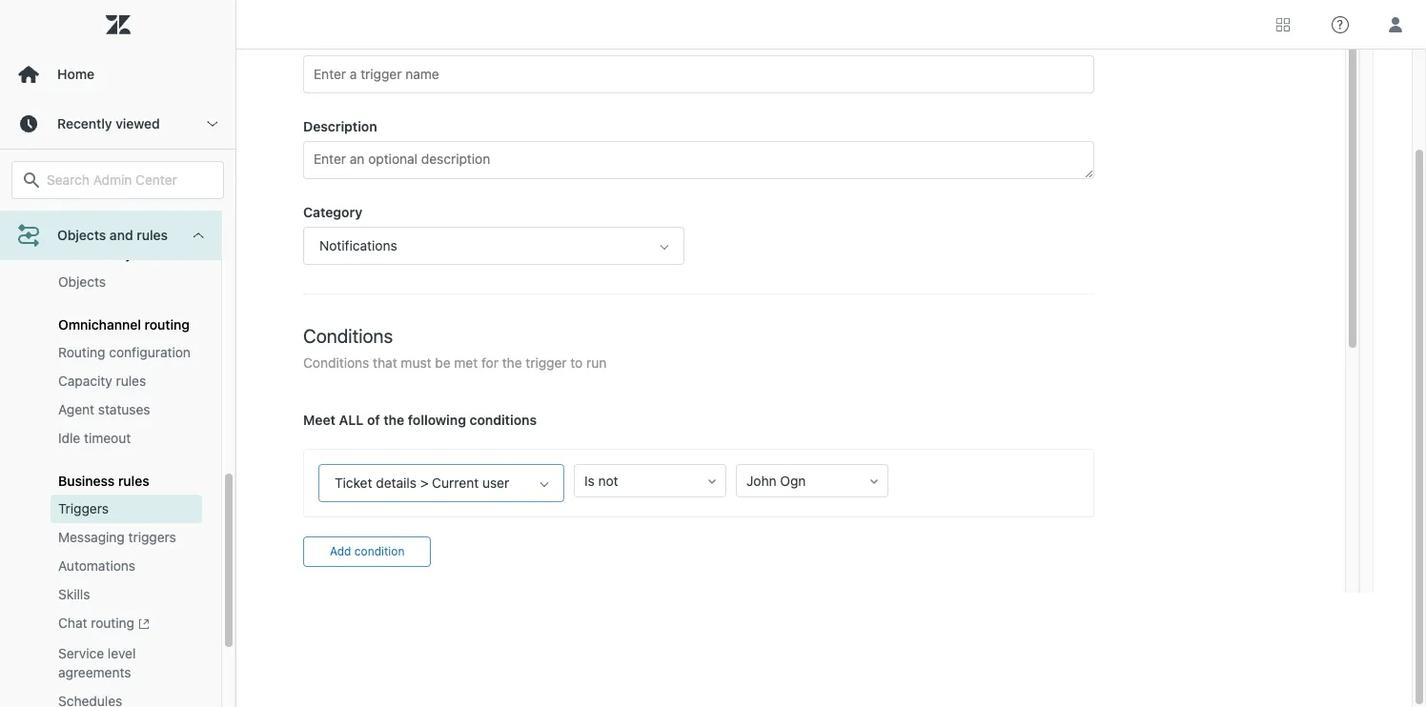 Task type: describe. For each thing, give the bounding box(es) containing it.
settings element
[[58, 203, 109, 222]]

messaging
[[58, 530, 125, 546]]

level
[[108, 645, 136, 662]]

home button
[[0, 50, 236, 99]]

messaging triggers
[[58, 530, 176, 546]]

messaging triggers element
[[58, 529, 176, 548]]

routing for chat routing
[[91, 615, 135, 632]]

routing configuration element
[[58, 344, 191, 363]]

triggers
[[128, 530, 176, 546]]

primary element
[[0, 0, 237, 708]]

recently viewed
[[57, 115, 160, 132]]

custom
[[58, 246, 107, 263]]

capacity
[[58, 373, 112, 389]]

routing configuration link
[[51, 339, 202, 368]]

triggers element
[[58, 500, 109, 519]]

tree inside primary element
[[0, 34, 236, 708]]

rules for capacity rules
[[116, 373, 146, 389]]

objects and rules group
[[0, 34, 221, 708]]

Search Admin Center field
[[47, 172, 212, 189]]

none search field inside primary element
[[2, 161, 234, 199]]

objects for objects and rules
[[57, 227, 106, 243]]

agent statuses element
[[58, 401, 150, 420]]

agent statuses
[[58, 402, 150, 418]]

capacity rules element
[[58, 372, 146, 391]]

automations
[[58, 558, 136, 574]]

omnichannel routing
[[58, 317, 190, 333]]

idle
[[58, 430, 80, 447]]

objects
[[111, 246, 157, 263]]

idle timeout element
[[58, 430, 131, 449]]

omnichannel routing element
[[58, 317, 190, 333]]

objects element
[[58, 273, 106, 292]]

zendesk products image
[[1277, 18, 1290, 31]]

rules for business rules
[[118, 473, 149, 490]]

timeout
[[84, 430, 131, 447]]

home
[[57, 66, 95, 82]]

capacity rules
[[58, 373, 146, 389]]

service level agreements element
[[58, 644, 195, 683]]

omnichannel
[[58, 317, 141, 333]]

capacity rules link
[[51, 368, 202, 396]]

chat routing link
[[51, 610, 202, 640]]

settings link
[[51, 198, 202, 226]]

custom objects element
[[58, 246, 157, 263]]

agent
[[58, 402, 94, 418]]

automations link
[[51, 553, 202, 581]]

recently viewed button
[[0, 99, 236, 149]]

service level agreements link
[[51, 640, 202, 687]]

triggers link
[[51, 495, 202, 524]]



Task type: vqa. For each thing, say whether or not it's contained in the screenshot.
Skills element
yes



Task type: locate. For each thing, give the bounding box(es) containing it.
0 vertical spatial objects
[[57, 227, 106, 243]]

1 vertical spatial objects
[[58, 274, 106, 290]]

objects down custom
[[58, 274, 106, 290]]

rules down routing configuration link
[[116, 373, 146, 389]]

1 vertical spatial rules
[[116, 373, 146, 389]]

statuses
[[98, 402, 150, 418]]

rules
[[137, 227, 168, 243], [116, 373, 146, 389], [118, 473, 149, 490]]

triggers
[[58, 501, 109, 517]]

None search field
[[2, 161, 234, 199]]

rules up the 'triggers' link
[[118, 473, 149, 490]]

chat routing
[[58, 615, 135, 632]]

routing
[[58, 345, 105, 361]]

rules inside dropdown button
[[137, 227, 168, 243]]

recently
[[57, 115, 112, 132]]

objects and rules
[[57, 227, 168, 243]]

objects
[[57, 227, 106, 243], [58, 274, 106, 290]]

routing
[[145, 317, 190, 333], [91, 615, 135, 632]]

rules up objects at left
[[137, 227, 168, 243]]

configuration
[[109, 345, 191, 361]]

custom objects
[[58, 246, 157, 263]]

automations element
[[58, 557, 136, 576]]

idle timeout link
[[51, 425, 202, 453]]

agreements
[[58, 664, 131, 681]]

objects and rules button
[[0, 211, 221, 260]]

routing for omnichannel routing
[[145, 317, 190, 333]]

objects inside dropdown button
[[57, 227, 106, 243]]

skills link
[[51, 581, 202, 610]]

messaging triggers link
[[51, 524, 202, 553]]

tree
[[0, 34, 236, 708]]

routing up "configuration"
[[145, 317, 190, 333]]

0 horizontal spatial routing
[[91, 615, 135, 632]]

1 vertical spatial routing
[[91, 615, 135, 632]]

chat
[[58, 615, 87, 632]]

2 vertical spatial rules
[[118, 473, 149, 490]]

idle timeout
[[58, 430, 131, 447]]

business rules
[[58, 473, 149, 490]]

skills
[[58, 587, 90, 603]]

agent statuses link
[[51, 396, 202, 425]]

0 vertical spatial routing
[[145, 317, 190, 333]]

business rules element
[[58, 473, 149, 490]]

routing up level
[[91, 615, 135, 632]]

objects for objects
[[58, 274, 106, 290]]

chat routing element
[[58, 615, 150, 635]]

1 horizontal spatial routing
[[145, 317, 190, 333]]

skills element
[[58, 586, 90, 605]]

objects link
[[51, 268, 202, 297]]

objects inside group
[[58, 274, 106, 290]]

viewed
[[116, 115, 160, 132]]

schedules element
[[58, 692, 122, 708]]

objects up custom
[[57, 227, 106, 243]]

and
[[110, 227, 133, 243]]

service level agreements
[[58, 645, 136, 681]]

settings
[[58, 203, 109, 220]]

routing configuration
[[58, 345, 191, 361]]

service
[[58, 645, 104, 662]]

tree containing settings
[[0, 34, 236, 708]]

0 vertical spatial rules
[[137, 227, 168, 243]]

user menu image
[[1384, 12, 1409, 37]]

help image
[[1332, 16, 1350, 33]]

business
[[58, 473, 115, 490]]



